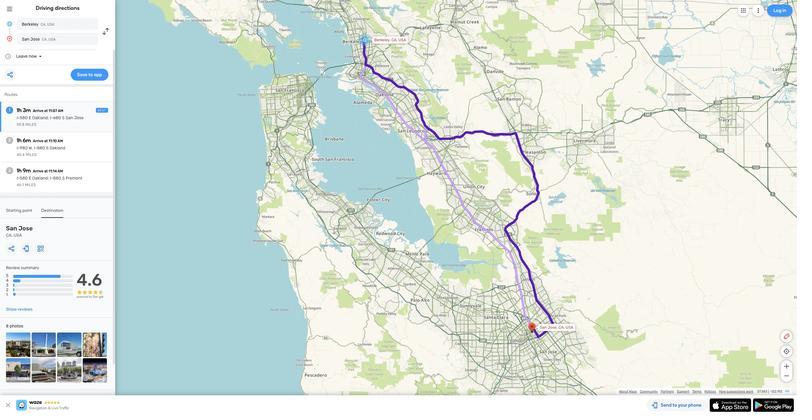 Task type: locate. For each thing, give the bounding box(es) containing it.
ca, right berkeley,
[[392, 38, 398, 42]]

arrive for 1h 6m
[[33, 139, 43, 143]]

ca,
[[41, 22, 46, 27], [42, 37, 48, 42], [392, 38, 398, 42], [6, 233, 13, 238], [559, 325, 565, 330]]

e inside i-580 e oakland; i-880 s fremont 46.1 miles
[[29, 176, 31, 181]]

i-580 e oakland; i-880 s fremont 46.1 miles
[[17, 176, 82, 187]]

|
[[769, 390, 770, 394]]

san
[[22, 37, 29, 42], [66, 115, 73, 120], [6, 225, 17, 232], [540, 325, 547, 330]]

arrive
[[33, 109, 43, 113], [33, 139, 43, 143], [33, 169, 43, 173]]

1 580 from the top
[[20, 115, 28, 120]]

580 inside i-580 e oakland; i-880 s fremont 46.1 miles
[[20, 176, 28, 181]]

at for 6m
[[44, 139, 48, 143]]

s left fremont
[[62, 176, 65, 181]]

am right 11:10
[[58, 139, 63, 143]]

0 vertical spatial 3
[[8, 168, 11, 173]]

2 at from the top
[[44, 139, 48, 143]]

2 arrive from the top
[[33, 139, 43, 143]]

i-980 w, i-880 s oakland 45.4 miles
[[17, 146, 65, 157]]

1 vertical spatial arrive
[[33, 139, 43, 143]]

arrive up i-980 w, i-880 s oakland 45.4 miles
[[33, 139, 43, 143]]

3 arrive from the top
[[33, 169, 43, 173]]

e for 9m
[[29, 176, 31, 181]]

1 vertical spatial 3
[[6, 283, 8, 288]]

at inside 1h 6m arrive at 11:10 am
[[44, 139, 48, 143]]

0 vertical spatial 1h
[[17, 107, 22, 114]]

about waze link
[[620, 390, 638, 394]]

2 vertical spatial at
[[44, 169, 48, 173]]

at left 11:14
[[44, 169, 48, 173]]

at
[[44, 109, 48, 113], [44, 139, 48, 143], [44, 169, 48, 173]]

2 e from the top
[[29, 176, 31, 181]]

0 vertical spatial jose
[[30, 37, 40, 42]]

1 vertical spatial 1h
[[17, 137, 22, 144]]

image 2 of san jose, san jose image
[[32, 333, 56, 357]]

s inside i-580 e oakland; i-680 s san jose 59.8 miles
[[62, 115, 65, 120]]

usa down driving
[[47, 22, 54, 27]]

clock image
[[4, 53, 12, 60]]

san jose ca, usa down berkeley ca, usa
[[22, 37, 56, 42]]

2 oakland; from the top
[[32, 176, 49, 181]]

starting point button
[[6, 208, 32, 217]]

0 horizontal spatial 880
[[37, 146, 45, 151]]

destination button
[[41, 208, 63, 218]]

oakland; down 1h 9m arrive at 11:14 am
[[32, 176, 49, 181]]

e down 3m
[[29, 115, 31, 120]]

1 vertical spatial 880
[[53, 176, 61, 181]]

arrive inside 1h 9m arrive at 11:14 am
[[33, 169, 43, 173]]

jose down starting point button
[[19, 225, 33, 232]]

580 for 9m
[[20, 176, 28, 181]]

traffic
[[59, 406, 69, 410]]

0 vertical spatial oakland;
[[32, 115, 49, 120]]

1 vertical spatial 580
[[20, 176, 28, 181]]

am
[[58, 109, 63, 113], [58, 139, 63, 143], [58, 169, 63, 173]]

usa down starting point button
[[14, 233, 22, 238]]

at left 11:10
[[44, 139, 48, 143]]

image 3 of san jose, san jose image
[[57, 333, 81, 357]]

s right 680 at the top
[[62, 115, 65, 120]]

arrive inside 1h 6m arrive at 11:10 am
[[33, 139, 43, 143]]

45.4
[[17, 153, 25, 157]]

miles inside i-580 e oakland; i-880 s fremont 46.1 miles
[[25, 183, 36, 187]]

image 4 of san jose, san jose image
[[83, 333, 107, 357]]

0 vertical spatial e
[[29, 115, 31, 120]]

at for 9m
[[44, 169, 48, 173]]

at inside 1h 3m arrive at 11:07 am
[[44, 109, 48, 113]]

1 down routes
[[9, 108, 10, 113]]

x image
[[4, 402, 12, 409]]

oakland;
[[32, 115, 49, 120], [32, 176, 49, 181]]

1 down 4
[[6, 293, 8, 298]]

2 vertical spatial jose
[[19, 225, 33, 232]]

11:10
[[49, 139, 57, 143]]

580 for 3m
[[20, 115, 28, 120]]

880 down 11:14
[[53, 176, 61, 181]]

reviews
[[18, 307, 33, 312]]

2 left 6m
[[8, 138, 11, 143]]

1
[[9, 108, 10, 113], [6, 293, 8, 298]]

3 left 9m
[[8, 168, 11, 173]]

580 inside i-580 e oakland; i-680 s san jose 59.8 miles
[[20, 115, 28, 120]]

2 vertical spatial s
[[62, 176, 65, 181]]

about waze community partners support terms notices how suggestions work
[[620, 390, 754, 394]]

am inside 1h 9m arrive at 11:14 am
[[58, 169, 63, 173]]

0 vertical spatial at
[[44, 109, 48, 113]]

arrive right 3m
[[33, 109, 43, 113]]

e
[[29, 115, 31, 120], [29, 176, 31, 181]]

partners
[[661, 390, 675, 394]]

2 vertical spatial am
[[58, 169, 63, 173]]

oakland; down 1h 3m arrive at 11:07 am on the left top
[[32, 115, 49, 120]]

e down 9m
[[29, 176, 31, 181]]

9m
[[23, 167, 31, 174]]

am inside 1h 6m arrive at 11:10 am
[[58, 139, 63, 143]]

59.8
[[17, 123, 25, 127]]

2 1h from the top
[[17, 137, 22, 144]]

notices link
[[705, 390, 717, 394]]

i-
[[17, 115, 20, 120], [50, 115, 53, 120], [17, 146, 20, 151], [34, 146, 37, 151], [17, 176, 20, 181], [50, 176, 53, 181]]

san right 680 at the top
[[66, 115, 73, 120]]

3 1h from the top
[[17, 167, 22, 174]]

5
[[6, 273, 8, 278]]

berkeley,
[[375, 38, 391, 42]]

2
[[8, 138, 11, 143], [6, 288, 8, 293]]

0 vertical spatial miles
[[26, 123, 37, 127]]

1 vertical spatial jose
[[74, 115, 84, 120]]

oakland; for 1h 9m
[[32, 176, 49, 181]]

s left oakland at top left
[[46, 146, 49, 151]]

580 up '46.1'
[[20, 176, 28, 181]]

0 vertical spatial 1
[[9, 108, 10, 113]]

8
[[6, 324, 9, 329]]

1 vertical spatial e
[[29, 176, 31, 181]]

ca, right 'berkeley'
[[41, 22, 46, 27]]

usa
[[47, 22, 54, 27], [48, 37, 56, 42], [399, 38, 407, 42], [14, 233, 22, 238], [566, 325, 574, 330]]

2 580 from the top
[[20, 176, 28, 181]]

1 horizontal spatial 880
[[53, 176, 61, 181]]

miles right '46.1'
[[25, 183, 36, 187]]

11:07
[[49, 109, 57, 113]]

for
[[43, 395, 49, 400]]

1h 3m arrive at 11:07 am
[[17, 107, 63, 114]]

current location image
[[6, 20, 13, 28]]

s for 1h 3m
[[62, 115, 65, 120]]

0 vertical spatial am
[[58, 109, 63, 113]]

review
[[6, 265, 20, 271]]

ca, down berkeley ca, usa
[[42, 37, 48, 42]]

am right 11:07
[[58, 109, 63, 113]]

image 7 of san jose, san jose image
[[57, 358, 81, 383]]

pencil image
[[784, 333, 791, 340]]

miles inside i-980 w, i-880 s oakland 45.4 miles
[[26, 153, 37, 157]]

oakland
[[50, 146, 65, 151]]

driving
[[36, 5, 54, 11]]

1 inside 5 4 3 2 1
[[6, 293, 8, 298]]

usa inside berkeley ca, usa
[[47, 22, 54, 27]]

1 horizontal spatial 1
[[9, 108, 10, 113]]

am for 6m
[[58, 139, 63, 143]]

580
[[20, 115, 28, 120], [20, 176, 28, 181]]

1 vertical spatial 1
[[6, 293, 8, 298]]

oakland; inside i-580 e oakland; i-880 s fremont 46.1 miles
[[32, 176, 49, 181]]

jose down berkeley ca, usa
[[30, 37, 40, 42]]

live
[[51, 406, 58, 410]]

san jose ca, usa down starting point button
[[6, 225, 33, 238]]

e inside i-580 e oakland; i-680 s san jose 59.8 miles
[[29, 115, 31, 120]]

how suggestions work link
[[720, 390, 754, 394]]

arrive right 9m
[[33, 169, 43, 173]]

1h 9m arrive at 11:14 am
[[17, 167, 63, 174]]

miles
[[26, 123, 37, 127], [26, 153, 37, 157], [25, 183, 36, 187]]

580 up '59.8'
[[20, 115, 28, 120]]

i- up '46.1'
[[17, 176, 20, 181]]

review summary
[[6, 265, 39, 271]]

0 vertical spatial 580
[[20, 115, 28, 120]]

1 oakland; from the top
[[32, 115, 49, 120]]

5 4 3 2 1
[[6, 273, 9, 298]]

2 vertical spatial 1h
[[17, 167, 22, 174]]

2 vertical spatial arrive
[[33, 169, 43, 173]]

oakland; inside i-580 e oakland; i-680 s san jose 59.8 miles
[[32, 115, 49, 120]]

2 down 4
[[6, 288, 8, 293]]

s inside i-980 w, i-880 s oakland 45.4 miles
[[46, 146, 49, 151]]

2 vertical spatial miles
[[25, 183, 36, 187]]

jose inside i-580 e oakland; i-680 s san jose 59.8 miles
[[74, 115, 84, 120]]

jose
[[30, 37, 40, 42], [74, 115, 84, 120], [19, 225, 33, 232]]

am inside 1h 3m arrive at 11:07 am
[[58, 109, 63, 113]]

link image
[[786, 389, 790, 394]]

1h
[[17, 107, 22, 114], [17, 137, 22, 144], [17, 167, 22, 174]]

support link
[[678, 390, 690, 394]]

arrive inside 1h 3m arrive at 11:07 am
[[33, 109, 43, 113]]

11:14
[[49, 169, 57, 173]]

am right 11:14
[[58, 169, 63, 173]]

1 at from the top
[[44, 109, 48, 113]]

at inside 1h 9m arrive at 11:14 am
[[44, 169, 48, 173]]

2 inside 5 4 3 2 1
[[6, 288, 8, 293]]

1 vertical spatial s
[[46, 146, 49, 151]]

3 down 5
[[6, 283, 8, 288]]

0 vertical spatial san jose ca, usa
[[22, 37, 56, 42]]

1 vertical spatial 2
[[6, 288, 8, 293]]

show reviews
[[6, 307, 33, 312]]

fremont
[[66, 176, 82, 181]]

1 e from the top
[[29, 115, 31, 120]]

s
[[62, 115, 65, 120], [46, 146, 49, 151], [62, 176, 65, 181]]

i- right w,
[[34, 146, 37, 151]]

1h left 3m
[[17, 107, 22, 114]]

s inside i-580 e oakland; i-880 s fremont 46.1 miles
[[62, 176, 65, 181]]

berkeley ca, usa
[[22, 22, 54, 27]]

0 vertical spatial 880
[[37, 146, 45, 151]]

i- down 11:07
[[50, 115, 53, 120]]

san jose ca, usa
[[22, 37, 56, 42], [6, 225, 33, 238]]

1h for 1h 6m
[[17, 137, 22, 144]]

partners link
[[661, 390, 675, 394]]

0 horizontal spatial 1
[[6, 293, 8, 298]]

am for 3m
[[58, 109, 63, 113]]

at left 11:07
[[44, 109, 48, 113]]

1 vertical spatial miles
[[26, 153, 37, 157]]

1 vertical spatial am
[[58, 139, 63, 143]]

3 at from the top
[[44, 169, 48, 173]]

1h left 6m
[[17, 137, 22, 144]]

1 1h from the top
[[17, 107, 22, 114]]

i-580 e oakland; i-680 s san jose 59.8 miles
[[17, 115, 84, 127]]

0 vertical spatial s
[[62, 115, 65, 120]]

880 down 1h 6m arrive at 11:10 am
[[37, 146, 45, 151]]

880
[[37, 146, 45, 151], [53, 176, 61, 181]]

37.583
[[758, 390, 768, 394]]

1 vertical spatial oakland;
[[32, 176, 49, 181]]

san inside i-580 e oakland; i-680 s san jose 59.8 miles
[[66, 115, 73, 120]]

image 6 of san jose, san jose image
[[32, 358, 56, 383]]

location image
[[6, 35, 13, 42]]

1h left 9m
[[17, 167, 22, 174]]

miles right '59.8'
[[26, 123, 37, 127]]

miles down w,
[[26, 153, 37, 157]]

at for 3m
[[44, 109, 48, 113]]

1 vertical spatial at
[[44, 139, 48, 143]]

jose right 680 at the top
[[74, 115, 84, 120]]

image 1 of san jose, san jose image
[[6, 333, 30, 357]]

san down starting point button
[[6, 225, 17, 232]]

now
[[29, 54, 37, 59]]

0 vertical spatial arrive
[[33, 109, 43, 113]]

photos
[[10, 324, 23, 329]]

1 arrive from the top
[[33, 109, 43, 113]]

3
[[8, 168, 11, 173], [6, 283, 8, 288]]



Task type: vqa. For each thing, say whether or not it's contained in the screenshot.
Community's View the latest post icon
no



Task type: describe. For each thing, give the bounding box(es) containing it.
usa down berkeley ca, usa
[[48, 37, 56, 42]]

image 8 of san jose, san jose image
[[83, 358, 107, 383]]

show
[[6, 307, 17, 312]]

1h for 1h 3m
[[17, 107, 22, 114]]

&
[[48, 406, 51, 410]]

leave now
[[16, 54, 37, 59]]

community link
[[641, 390, 658, 394]]

starting point
[[6, 208, 32, 213]]

0 vertical spatial 2
[[8, 138, 11, 143]]

ca, right the jose,
[[559, 325, 565, 330]]

routes
[[4, 92, 17, 97]]

-
[[771, 390, 772, 394]]

people
[[6, 395, 19, 400]]

destination
[[41, 208, 63, 213]]

jose inside "san jose ca, usa"
[[19, 225, 33, 232]]

waze
[[630, 390, 638, 394]]

how
[[720, 390, 727, 394]]

122.192
[[772, 390, 783, 394]]

8 photos
[[6, 324, 23, 329]]

i- up '59.8'
[[17, 115, 20, 120]]

about
[[620, 390, 629, 394]]

navigation
[[29, 406, 47, 410]]

leave
[[16, 54, 28, 59]]

4.6
[[77, 270, 102, 290]]

jose,
[[548, 325, 558, 330]]

6m
[[23, 137, 31, 144]]

w,
[[29, 146, 33, 151]]

also
[[20, 395, 28, 400]]

arrive for 1h 3m
[[33, 109, 43, 113]]

driving directions
[[36, 5, 80, 11]]

terms
[[693, 390, 702, 394]]

miles inside i-580 e oakland; i-680 s san jose 59.8 miles
[[26, 123, 37, 127]]

summary
[[21, 265, 39, 271]]

ca, inside berkeley ca, usa
[[41, 22, 46, 27]]

880 inside i-580 e oakland; i-880 s fremont 46.1 miles
[[53, 176, 61, 181]]

search
[[29, 395, 42, 400]]

work
[[747, 390, 754, 394]]

ca, down starting point button
[[6, 233, 13, 238]]

37.583 | -122.192
[[758, 390, 783, 394]]

1h 6m arrive at 11:10 am
[[17, 137, 63, 144]]

suggestions
[[727, 390, 746, 394]]

support
[[678, 390, 690, 394]]

arrive for 1h 9m
[[33, 169, 43, 173]]

s for 1h 9m
[[62, 176, 65, 181]]

oakland; for 1h 3m
[[32, 115, 49, 120]]

san left the jose,
[[540, 325, 547, 330]]

1h for 1h 9m
[[17, 167, 22, 174]]

point
[[22, 208, 32, 213]]

berkeley
[[22, 22, 39, 27]]

i- down 11:14
[[50, 176, 53, 181]]

san down 'berkeley'
[[22, 37, 29, 42]]

46.1
[[17, 183, 24, 187]]

san jose, ca, usa
[[540, 325, 574, 330]]

terms link
[[693, 390, 702, 394]]

4
[[6, 278, 9, 283]]

berkeley, ca, usa
[[375, 38, 407, 42]]

directions
[[55, 5, 80, 11]]

image 5 of san jose, san jose image
[[6, 358, 30, 383]]

people also search for
[[6, 395, 49, 400]]

3m
[[23, 107, 31, 114]]

community
[[641, 390, 658, 394]]

navigation & live traffic
[[29, 406, 69, 410]]

880 inside i-980 w, i-880 s oakland 45.4 miles
[[37, 146, 45, 151]]

980
[[20, 146, 28, 151]]

3 inside 5 4 3 2 1
[[6, 283, 8, 288]]

best
[[98, 109, 106, 112]]

san inside "san jose ca, usa"
[[6, 225, 17, 232]]

zoom out image
[[784, 372, 791, 380]]

usa right berkeley,
[[399, 38, 407, 42]]

zoom in image
[[784, 363, 791, 370]]

e for 3m
[[29, 115, 31, 120]]

usa right the jose,
[[566, 325, 574, 330]]

am for 9m
[[58, 169, 63, 173]]

680
[[53, 115, 61, 120]]

notices
[[705, 390, 717, 394]]

1 vertical spatial san jose ca, usa
[[6, 225, 33, 238]]

i- up 45.4
[[17, 146, 20, 151]]

starting
[[6, 208, 21, 213]]



